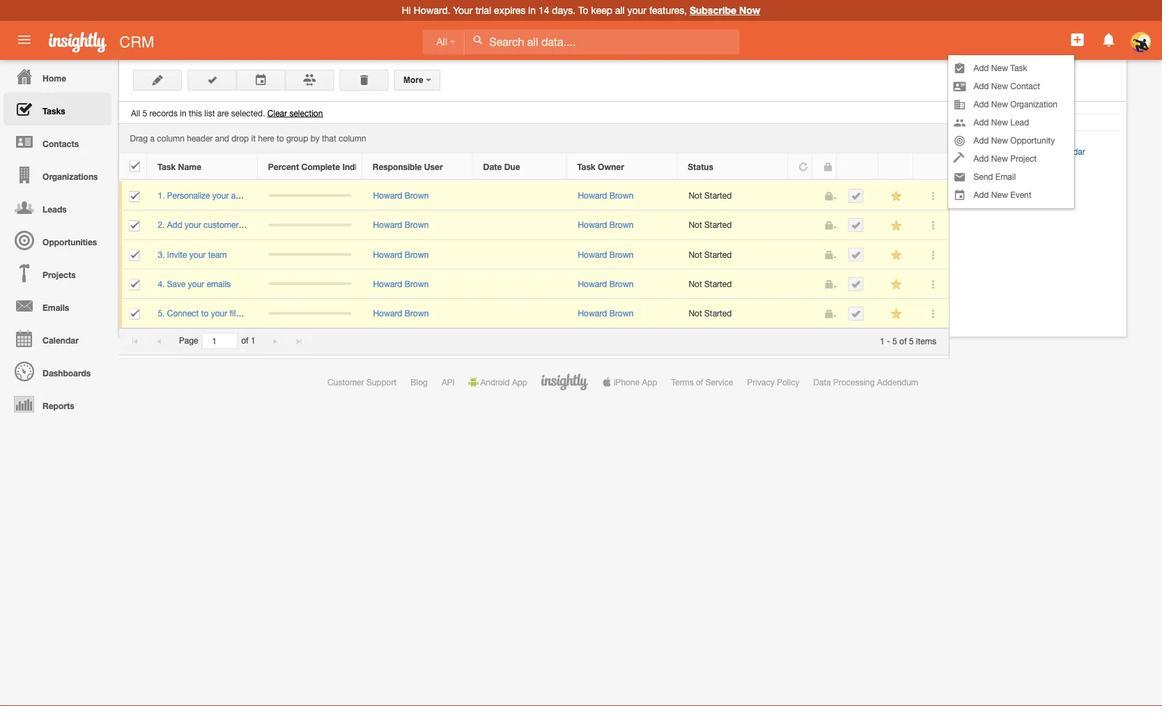 Task type: locate. For each thing, give the bounding box(es) containing it.
ok image
[[207, 75, 217, 85]]

and inside row
[[247, 308, 261, 318]]

row containing 5. connect to your files and apps
[[119, 299, 949, 328]]

4 not started from the top
[[689, 279, 732, 289]]

privacy policy link
[[748, 377, 800, 387]]

of right -
[[900, 336, 907, 346]]

2 started from the top
[[705, 220, 732, 230]]

and right files
[[247, 308, 261, 318]]

3 not started cell from the top
[[678, 240, 789, 269]]

task left name
[[158, 162, 176, 171]]

0 horizontal spatial calendar
[[43, 335, 79, 345]]

days.
[[552, 5, 576, 16]]

not started for 1. personalize your account
[[689, 191, 732, 200]]

leads link
[[3, 191, 112, 224]]

not for 4. save your emails
[[689, 279, 702, 289]]

1 not started cell from the top
[[678, 181, 789, 211]]

task owner
[[578, 162, 624, 171]]

your
[[453, 5, 473, 16]]

import left "/"
[[958, 126, 989, 135]]

2 row from the top
[[119, 181, 949, 211]]

0 horizontal spatial 1
[[251, 336, 256, 346]]

3 started from the top
[[705, 249, 732, 259]]

5 right -
[[893, 336, 898, 346]]

save
[[167, 279, 186, 289]]

add for add new organization
[[974, 99, 989, 109]]

calendar
[[1052, 146, 1086, 156], [43, 335, 79, 345]]

private task image
[[824, 221, 834, 231], [824, 309, 834, 319]]

started for 3. invite your team
[[705, 249, 732, 259]]

5 started from the top
[[705, 308, 732, 318]]

0% complete image for 4. save your emails
[[269, 282, 352, 285]]

new inside add new organization link
[[992, 99, 1009, 109]]

3.
[[158, 249, 165, 259]]

app for iphone app
[[642, 377, 658, 387]]

0 vertical spatial and
[[215, 134, 229, 143]]

android app link
[[469, 377, 528, 387]]

data processing addendum
[[814, 377, 919, 387]]

new inside add new project link
[[992, 154, 1009, 163]]

row containing 4. save your emails
[[119, 269, 949, 299]]

started for 2. add your customers
[[705, 220, 732, 230]]

your
[[628, 5, 647, 16], [213, 191, 229, 200], [185, 220, 201, 230], [189, 249, 206, 259], [188, 279, 204, 289], [211, 308, 227, 318]]

row group containing 1. personalize your account
[[119, 181, 949, 328]]

4 row from the top
[[119, 240, 949, 269]]

1 horizontal spatial all
[[437, 37, 448, 47]]

task left "owner" at right top
[[578, 162, 596, 171]]

api link
[[442, 377, 455, 387]]

tasks for import tasks
[[997, 166, 1018, 176]]

1 vertical spatial following image
[[890, 248, 904, 262]]

2 horizontal spatial 5
[[910, 336, 914, 346]]

1 vertical spatial 0% complete image
[[269, 282, 352, 285]]

all for all 5 records in this list are selected. clear selection
[[131, 108, 140, 118]]

new for opportunity
[[992, 136, 1009, 145]]

1 column from the left
[[157, 134, 185, 143]]

new for contact
[[992, 81, 1009, 91]]

tasks down add new opportunity
[[988, 146, 1009, 156]]

2 private task image from the top
[[824, 309, 834, 319]]

0 horizontal spatial column
[[157, 134, 185, 143]]

drop
[[232, 134, 249, 143]]

android app
[[481, 377, 528, 387]]

0 horizontal spatial app
[[512, 377, 528, 387]]

of right terms
[[696, 377, 704, 387]]

1 app from the left
[[512, 377, 528, 387]]

following image for 1. personalize your account
[[890, 190, 904, 203]]

5 left items at top right
[[910, 336, 914, 346]]

not for 2. add your customers
[[689, 220, 702, 230]]

row
[[119, 153, 949, 179], [119, 181, 949, 211], [119, 211, 949, 240], [119, 240, 949, 269], [119, 269, 949, 299], [119, 299, 949, 328]]

0 vertical spatial in
[[528, 5, 536, 16]]

1 vertical spatial mark this task complete image
[[851, 279, 861, 289]]

team
[[208, 249, 227, 259]]

0 vertical spatial following image
[[890, 190, 904, 203]]

1 vertical spatial row group
[[119, 181, 949, 328]]

1 vertical spatial to
[[1012, 146, 1020, 156]]

all down "howard."
[[437, 37, 448, 47]]

0 horizontal spatial export
[[971, 185, 995, 195]]

header
[[187, 134, 213, 143]]

5 not from the top
[[689, 308, 702, 318]]

column
[[157, 134, 185, 143], [339, 134, 366, 143]]

new inside add new opportunity link
[[992, 136, 1009, 145]]

task
[[1011, 63, 1028, 73], [158, 162, 176, 171], [578, 162, 596, 171]]

7 new from the top
[[992, 190, 1009, 200]]

add new contact
[[974, 81, 1041, 91]]

add new project link
[[949, 149, 1075, 168]]

calendar up dashboards link
[[43, 335, 79, 345]]

new inside add new lead link
[[992, 117, 1009, 127]]

1 vertical spatial all
[[131, 108, 140, 118]]

calendar link
[[3, 322, 112, 355]]

app right iphone
[[642, 377, 658, 387]]

0 vertical spatial mark this task complete image
[[851, 220, 861, 230]]

1 vertical spatial to
[[201, 308, 209, 318]]

more link
[[395, 70, 441, 91]]

and left drop
[[215, 134, 229, 143]]

blog
[[411, 377, 428, 387]]

notifications image
[[1101, 31, 1118, 48]]

2 0% complete image from the top
[[269, 282, 352, 285]]

tasks for add tasks to google calendar
[[988, 146, 1009, 156]]

1 right 1 field
[[251, 336, 256, 346]]

projects
[[43, 270, 76, 280]]

home link
[[3, 60, 112, 93]]

terms of service link
[[672, 377, 734, 387]]

6 new from the top
[[992, 154, 1009, 163]]

your for customers
[[185, 220, 201, 230]]

0% complete image up apps
[[269, 282, 352, 285]]

export tasks link
[[958, 185, 1019, 195]]

invite
[[167, 249, 187, 259]]

app for android app
[[512, 377, 528, 387]]

your up 3. invite your team
[[185, 220, 201, 230]]

indicator
[[343, 162, 378, 171]]

expires
[[494, 5, 526, 16]]

dashboards link
[[3, 355, 112, 388]]

2 new from the top
[[992, 81, 1009, 91]]

app right android
[[512, 377, 528, 387]]

add for add new contact
[[974, 81, 989, 91]]

your left account
[[213, 191, 229, 200]]

mark this task complete image for 5. connect to your files and apps
[[851, 309, 861, 318]]

1 vertical spatial private task image
[[824, 309, 834, 319]]

0 horizontal spatial of
[[241, 336, 249, 346]]

iphone app link
[[602, 377, 658, 387]]

4. save your emails link
[[158, 279, 238, 289]]

task name
[[158, 162, 202, 171]]

not started for 4. save your emails
[[689, 279, 732, 289]]

-
[[887, 336, 891, 346]]

3 not started from the top
[[689, 249, 732, 259]]

2 vertical spatial following image
[[890, 278, 904, 291]]

not for 5. connect to your files and apps
[[689, 308, 702, 318]]

1 private task image from the top
[[824, 221, 834, 231]]

2 not from the top
[[689, 220, 702, 230]]

this
[[189, 108, 202, 118]]

2 1 from the left
[[880, 336, 885, 346]]

1 vertical spatial in
[[180, 108, 187, 118]]

0 vertical spatial 0% complete image
[[269, 194, 352, 197]]

1 following image from the top
[[890, 190, 904, 203]]

4 not started cell from the top
[[678, 269, 789, 299]]

and
[[215, 134, 229, 143], [247, 308, 261, 318]]

1 0% complete image from the top
[[269, 194, 352, 197]]

not started cell for 1. personalize your account
[[678, 181, 789, 211]]

of right 1 field
[[241, 336, 249, 346]]

row group
[[119, 153, 949, 179], [119, 181, 949, 328]]

opportunity
[[1011, 136, 1055, 145]]

following image
[[890, 190, 904, 203], [890, 307, 904, 321]]

6 row from the top
[[119, 299, 949, 328]]

not started cell for 4. save your emails
[[678, 269, 789, 299]]

0% complete image down complete
[[269, 194, 352, 197]]

account
[[231, 191, 261, 200]]

0 vertical spatial mark this task complete image
[[851, 191, 861, 201]]

5 row from the top
[[119, 269, 949, 299]]

in left '14'
[[528, 5, 536, 16]]

press ctrl + space to group column header
[[879, 153, 914, 179], [914, 153, 949, 179]]

5 not started from the top
[[689, 308, 732, 318]]

1 mark this task complete image from the top
[[851, 191, 861, 201]]

0 vertical spatial all
[[437, 37, 448, 47]]

column right a
[[157, 134, 185, 143]]

row containing 3. invite your team
[[119, 240, 949, 269]]

0 horizontal spatial all
[[131, 108, 140, 118]]

4 not from the top
[[689, 279, 702, 289]]

started for 1. personalize your account
[[705, 191, 732, 200]]

4 new from the top
[[992, 117, 1009, 127]]

0 vertical spatial following image
[[890, 219, 904, 232]]

1 vertical spatial and
[[247, 308, 261, 318]]

processing
[[834, 377, 875, 387]]

that
[[322, 134, 337, 143]]

not started cell for 3. invite your team
[[678, 240, 789, 269]]

emails
[[43, 303, 69, 312]]

projects link
[[3, 257, 112, 289]]

1 started from the top
[[705, 191, 732, 200]]

new
[[992, 63, 1009, 73], [992, 81, 1009, 91], [992, 99, 1009, 109], [992, 117, 1009, 127], [992, 136, 1009, 145], [992, 154, 1009, 163], [992, 190, 1009, 200]]

mark this task complete image
[[851, 220, 861, 230], [851, 279, 861, 289]]

new inside 'add new contact' link
[[992, 81, 1009, 91]]

1 vertical spatial mark this task complete image
[[851, 250, 861, 260]]

to right here
[[277, 134, 284, 143]]

subscribe
[[690, 5, 737, 16]]

3 new from the top
[[992, 99, 1009, 109]]

your for team
[[189, 249, 206, 259]]

apps
[[263, 308, 282, 318]]

add new opportunity
[[974, 136, 1055, 145]]

tasks
[[43, 106, 65, 116], [988, 146, 1009, 156], [997, 166, 1018, 176], [998, 185, 1019, 195]]

new inside add new task link
[[992, 63, 1009, 73]]

not started for 3. invite your team
[[689, 249, 732, 259]]

cell
[[119, 181, 147, 211], [473, 181, 567, 211], [789, 181, 813, 211], [838, 181, 880, 211], [119, 211, 147, 240], [258, 211, 362, 240], [473, 211, 567, 240], [789, 211, 813, 240], [838, 211, 880, 240], [119, 240, 147, 269], [258, 240, 362, 269], [473, 240, 567, 269], [789, 240, 813, 269], [838, 240, 880, 269], [119, 269, 147, 299], [473, 269, 567, 299], [789, 269, 813, 299], [838, 269, 880, 299], [119, 299, 147, 328], [258, 299, 362, 328], [473, 299, 567, 328], [789, 299, 813, 328], [838, 299, 880, 328]]

started for 4. save your emails
[[705, 279, 732, 289]]

google
[[1023, 146, 1050, 156]]

connect
[[167, 308, 199, 318]]

following image
[[890, 219, 904, 232], [890, 248, 904, 262], [890, 278, 904, 291]]

app
[[512, 377, 528, 387], [642, 377, 658, 387]]

2 following image from the top
[[890, 248, 904, 262]]

2 vertical spatial mark this task complete image
[[851, 309, 861, 318]]

None checkbox
[[130, 161, 140, 172], [129, 191, 140, 202], [129, 220, 140, 231], [129, 250, 140, 261], [130, 161, 140, 172], [129, 191, 140, 202], [129, 220, 140, 231], [129, 250, 140, 261]]

add
[[974, 63, 989, 73], [974, 81, 989, 91], [974, 99, 989, 109], [974, 117, 989, 127], [974, 136, 989, 145], [971, 146, 986, 156], [974, 154, 989, 163], [974, 190, 989, 200], [167, 220, 182, 230]]

1 left -
[[880, 336, 885, 346]]

task up the contact
[[1011, 63, 1028, 73]]

0 vertical spatial export
[[996, 126, 1027, 135]]

all up drag on the top of page
[[131, 108, 140, 118]]

1.
[[158, 191, 165, 200]]

clear selection link
[[268, 108, 323, 118]]

export down send
[[971, 185, 995, 195]]

3 following image from the top
[[890, 278, 904, 291]]

column right the that
[[339, 134, 366, 143]]

brown
[[405, 191, 429, 200], [610, 191, 634, 200], [405, 220, 429, 230], [610, 220, 634, 230], [405, 249, 429, 259], [610, 249, 634, 259], [405, 279, 429, 289], [610, 279, 634, 289], [405, 308, 429, 318], [610, 308, 634, 318]]

mark this task complete image for 2. add your customers
[[851, 220, 861, 230]]

mark this task complete image
[[851, 191, 861, 201], [851, 250, 861, 260], [851, 309, 861, 318]]

your left team
[[189, 249, 206, 259]]

1 horizontal spatial 1
[[880, 336, 885, 346]]

1 horizontal spatial export
[[996, 126, 1027, 135]]

5 not started cell from the top
[[678, 299, 789, 328]]

percent complete indicator responsible user
[[268, 162, 443, 171]]

0 vertical spatial to
[[277, 134, 284, 143]]

0% complete image
[[269, 194, 352, 197], [269, 282, 352, 285]]

1 horizontal spatial column
[[339, 134, 366, 143]]

dashboards
[[43, 368, 91, 378]]

1 row from the top
[[119, 153, 949, 179]]

customers
[[204, 220, 243, 230]]

0 vertical spatial row group
[[119, 153, 949, 179]]

2 not started from the top
[[689, 220, 732, 230]]

navigation
[[0, 60, 112, 420]]

not for 3. invite your team
[[689, 249, 702, 259]]

1 horizontal spatial to
[[1012, 146, 1020, 156]]

1 horizontal spatial calendar
[[1052, 146, 1086, 156]]

0 vertical spatial import
[[958, 126, 989, 135]]

new inside 'add new event' link
[[992, 190, 1009, 200]]

1 row group from the top
[[119, 153, 949, 179]]

percent
[[268, 162, 299, 171]]

group
[[286, 134, 308, 143]]

send email
[[974, 172, 1016, 182]]

0 horizontal spatial task
[[158, 162, 176, 171]]

1 horizontal spatial and
[[247, 308, 261, 318]]

import up export tasks link
[[971, 166, 995, 176]]

to down add new opportunity
[[1012, 146, 1020, 156]]

export up add new opportunity
[[996, 126, 1027, 135]]

1 not from the top
[[689, 191, 702, 200]]

2 not started cell from the top
[[678, 211, 789, 240]]

private task image for account
[[824, 191, 834, 201]]

calendar right google
[[1052, 146, 1086, 156]]

2 app from the left
[[642, 377, 658, 387]]

owner
[[598, 162, 624, 171]]

None checkbox
[[129, 279, 140, 290], [129, 309, 140, 320], [129, 279, 140, 290], [129, 309, 140, 320]]

to
[[579, 5, 589, 16], [1012, 146, 1020, 156]]

in
[[528, 5, 536, 16], [180, 108, 187, 118]]

2 mark this task complete image from the top
[[851, 279, 861, 289]]

3 not from the top
[[689, 249, 702, 259]]

1 horizontal spatial in
[[528, 5, 536, 16]]

1 new from the top
[[992, 63, 1009, 73]]

to right connect
[[201, 308, 209, 318]]

1
[[251, 336, 256, 346], [880, 336, 885, 346]]

5 new from the top
[[992, 136, 1009, 145]]

private task image
[[823, 162, 833, 172], [824, 191, 834, 201], [824, 250, 834, 260], [824, 280, 834, 289]]

tasks down add new project
[[997, 166, 1018, 176]]

1 horizontal spatial app
[[642, 377, 658, 387]]

your right save
[[188, 279, 204, 289]]

1 not started from the top
[[689, 191, 732, 200]]

1 mark this task complete image from the top
[[851, 220, 861, 230]]

all for all
[[437, 37, 448, 47]]

tasks up contacts 'link'
[[43, 106, 65, 116]]

1 vertical spatial following image
[[890, 307, 904, 321]]

0 horizontal spatial to
[[579, 5, 589, 16]]

1 vertical spatial import
[[971, 166, 995, 176]]

3. invite your team link
[[158, 249, 234, 259]]

private task image for 2. add your customers
[[824, 221, 834, 231]]

not started cell
[[678, 181, 789, 211], [678, 211, 789, 240], [678, 240, 789, 269], [678, 269, 789, 299], [678, 299, 789, 328]]

3 row from the top
[[119, 211, 949, 240]]

following image for 4. save your emails
[[890, 278, 904, 291]]

3 mark this task complete image from the top
[[851, 309, 861, 318]]

1 following image from the top
[[890, 219, 904, 232]]

tasks link
[[3, 93, 112, 125]]

customer support
[[328, 377, 397, 387]]

1 horizontal spatial task
[[578, 162, 596, 171]]

in left this
[[180, 108, 187, 118]]

iphone
[[614, 377, 640, 387]]

14
[[539, 5, 550, 16]]

2. add your customers link
[[158, 220, 250, 230]]

tasks down 'email'
[[998, 185, 1019, 195]]

1 vertical spatial calendar
[[43, 335, 79, 345]]

0 vertical spatial private task image
[[824, 221, 834, 231]]

2 row group from the top
[[119, 181, 949, 328]]

4 started from the top
[[705, 279, 732, 289]]

reports link
[[3, 388, 112, 420]]

5 left records
[[143, 108, 147, 118]]

tasks for export tasks
[[998, 185, 1019, 195]]

to left keep
[[579, 5, 589, 16]]

by
[[311, 134, 320, 143]]

2 following image from the top
[[890, 307, 904, 321]]

2 mark this task complete image from the top
[[851, 250, 861, 260]]

date due
[[483, 162, 520, 171]]

2 column from the left
[[339, 134, 366, 143]]



Task type: describe. For each thing, give the bounding box(es) containing it.
more
[[404, 75, 426, 85]]

1 press ctrl + space to group column header from the left
[[879, 153, 914, 179]]

recycle bin link
[[958, 109, 1031, 121]]

bin
[[1011, 110, 1024, 119]]

crm
[[119, 33, 154, 51]]

api
[[442, 377, 455, 387]]

your right all
[[628, 5, 647, 16]]

add new lead
[[974, 117, 1030, 127]]

your for emails
[[188, 279, 204, 289]]

send
[[974, 172, 994, 182]]

1 field
[[202, 333, 237, 348]]

opportunities link
[[3, 224, 112, 257]]

new for project
[[992, 154, 1009, 163]]

import / export
[[958, 126, 1027, 135]]

row containing task name
[[119, 153, 949, 179]]

user
[[424, 162, 443, 171]]

1 vertical spatial export
[[971, 185, 995, 195]]

add new task
[[974, 63, 1028, 73]]

2 horizontal spatial of
[[900, 336, 907, 346]]

0 horizontal spatial and
[[215, 134, 229, 143]]

home
[[43, 73, 66, 83]]

selected.
[[231, 108, 265, 118]]

complete
[[302, 162, 340, 171]]

2 press ctrl + space to group column header from the left
[[914, 153, 949, 179]]

privacy
[[748, 377, 775, 387]]

2. add your customers
[[158, 220, 243, 230]]

are
[[217, 108, 229, 118]]

repeating task image
[[799, 162, 809, 172]]

organizations link
[[3, 158, 112, 191]]

add for add new project
[[974, 154, 989, 163]]

email
[[996, 172, 1016, 182]]

not started for 5. connect to your files and apps
[[689, 308, 732, 318]]

due
[[504, 162, 520, 171]]

2 horizontal spatial task
[[1011, 63, 1028, 73]]

add new organization
[[974, 99, 1058, 109]]

android
[[481, 377, 510, 387]]

5.
[[158, 308, 165, 318]]

1 1 from the left
[[251, 336, 256, 346]]

drag a column header and drop it here to group by that column
[[130, 134, 366, 143]]

not started cell for 5. connect to your files and apps
[[678, 299, 789, 328]]

date
[[483, 162, 502, 171]]

add new lead link
[[949, 113, 1075, 131]]

drag
[[130, 134, 148, 143]]

add new organization link
[[949, 95, 1075, 113]]

new for organization
[[992, 99, 1009, 109]]

add for add new opportunity
[[974, 136, 989, 145]]

howard.
[[414, 5, 451, 16]]

5. connect to your files and apps
[[158, 308, 282, 318]]

following image for 2. add your customers
[[890, 219, 904, 232]]

add inside row
[[167, 220, 182, 230]]

add new event link
[[949, 186, 1075, 204]]

project
[[1011, 154, 1037, 163]]

add new task link
[[949, 59, 1075, 77]]

not started for 2. add your customers
[[689, 220, 732, 230]]

task for task owner
[[578, 162, 596, 171]]

event
[[1011, 190, 1032, 200]]

contacts link
[[3, 125, 112, 158]]

clear
[[268, 108, 287, 118]]

private task image for 5. connect to your files and apps
[[824, 309, 834, 319]]

navigation containing home
[[0, 60, 112, 420]]

new for event
[[992, 190, 1009, 200]]

customer support link
[[328, 377, 397, 387]]

0% complete image for 1. personalize your account
[[269, 194, 352, 197]]

row containing 1. personalize your account
[[119, 181, 949, 211]]

new for lead
[[992, 117, 1009, 127]]

contact
[[1011, 81, 1041, 91]]

private task image for emails
[[824, 280, 834, 289]]

data
[[814, 377, 831, 387]]

not started cell for 2. add your customers
[[678, 211, 789, 240]]

import for import tasks
[[971, 166, 995, 176]]

4.
[[158, 279, 165, 289]]

features,
[[650, 5, 687, 16]]

recycle
[[972, 110, 1009, 119]]

reports
[[43, 401, 74, 411]]

policy
[[777, 377, 800, 387]]

0 vertical spatial calendar
[[1052, 146, 1086, 156]]

add for add new task
[[974, 63, 989, 73]]

import for import / export
[[958, 126, 989, 135]]

organizations
[[43, 171, 98, 181]]

add for add new event
[[974, 190, 989, 200]]

0 horizontal spatial 5
[[143, 108, 147, 118]]

0 horizontal spatial in
[[180, 108, 187, 118]]

mark this task complete image for 3. invite your team
[[851, 250, 861, 260]]

privacy policy
[[748, 377, 800, 387]]

hi howard. your trial expires in 14 days. to keep all your features, subscribe now
[[402, 5, 761, 16]]

personalize
[[167, 191, 210, 200]]

not for 1. personalize your account
[[689, 191, 702, 200]]

contacts
[[43, 139, 79, 148]]

add for add new lead
[[974, 117, 989, 127]]

here
[[258, 134, 274, 143]]

following image for 5. connect to your files and apps
[[890, 307, 904, 321]]

started for 5. connect to your files and apps
[[705, 308, 732, 318]]

tasks inside navigation
[[43, 106, 65, 116]]

row group containing task name
[[119, 153, 949, 179]]

add new event
[[974, 190, 1032, 200]]

support
[[367, 377, 397, 387]]

0 horizontal spatial to
[[201, 308, 209, 318]]

1 horizontal spatial of
[[696, 377, 704, 387]]

1 horizontal spatial 5
[[893, 336, 898, 346]]

1 - 5 of 5 items
[[880, 336, 937, 346]]

selection
[[290, 108, 323, 118]]

trial
[[476, 5, 492, 16]]

3. invite your team
[[158, 249, 227, 259]]

opportunities
[[43, 237, 97, 247]]

row containing 2. add your customers
[[119, 211, 949, 240]]

customer
[[328, 377, 364, 387]]

organization
[[1011, 99, 1058, 109]]

service
[[706, 377, 734, 387]]

list
[[205, 108, 215, 118]]

leads
[[43, 204, 67, 214]]

your left files
[[211, 308, 227, 318]]

now
[[740, 5, 761, 16]]

mark this task complete image for 1. personalize your account
[[851, 191, 861, 201]]

import tasks
[[968, 166, 1018, 176]]

add new contact link
[[949, 77, 1075, 95]]

Search all data.... text field
[[465, 29, 740, 54]]

1 horizontal spatial to
[[277, 134, 284, 143]]

all 5 records in this list are selected. clear selection
[[131, 108, 323, 118]]

mark this task complete image for 4. save your emails
[[851, 279, 861, 289]]

emails
[[207, 279, 231, 289]]

0 vertical spatial to
[[579, 5, 589, 16]]

private task image for team
[[824, 250, 834, 260]]

hi
[[402, 5, 411, 16]]

lead
[[1011, 117, 1030, 127]]

task for task name
[[158, 162, 176, 171]]

white image
[[473, 35, 483, 45]]

your for account
[[213, 191, 229, 200]]

keep
[[591, 5, 613, 16]]

add for add tasks to google calendar
[[971, 146, 986, 156]]

new for task
[[992, 63, 1009, 73]]

following image for 3. invite your team
[[890, 248, 904, 262]]



Task type: vqa. For each thing, say whether or not it's contained in the screenshot.
Private Task icon related to 3. Invite your team
no



